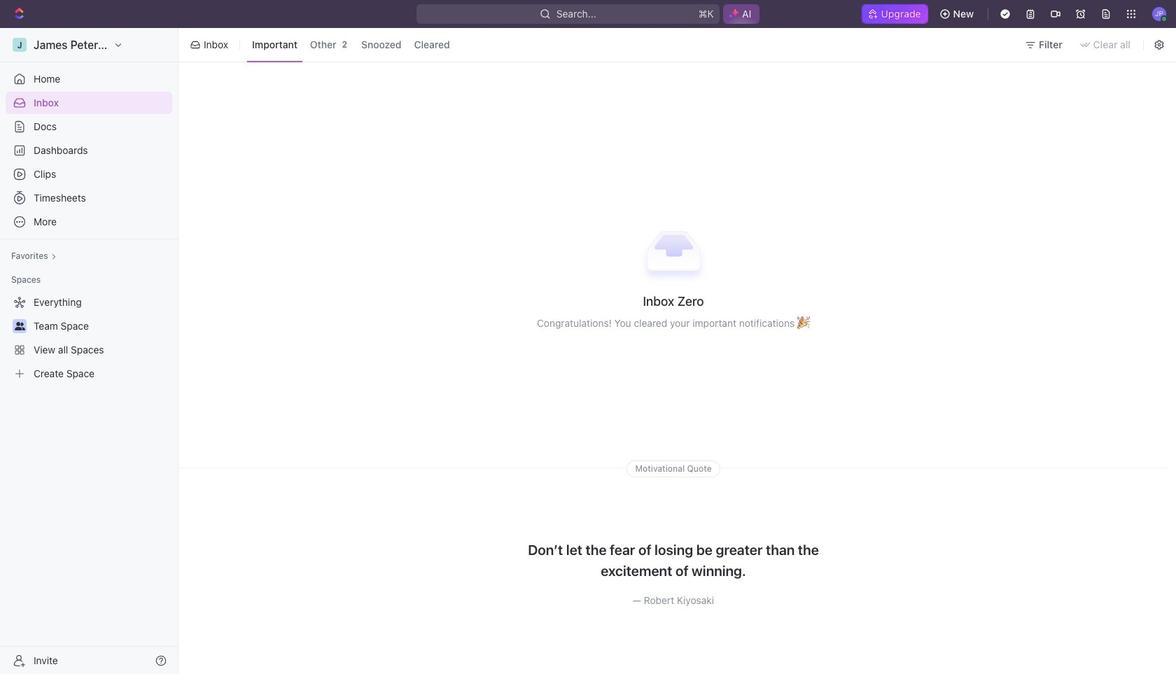 Task type: describe. For each thing, give the bounding box(es) containing it.
tree inside the 'sidebar' navigation
[[6, 291, 172, 385]]



Task type: vqa. For each thing, say whether or not it's contained in the screenshot.
tab list at the left of page
yes



Task type: locate. For each thing, give the bounding box(es) containing it.
user group image
[[14, 322, 25, 330]]

sidebar navigation
[[0, 28, 181, 674]]

tab list
[[244, 25, 458, 64]]

james peterson's workspace, , element
[[13, 38, 27, 52]]

tree
[[6, 291, 172, 385]]



